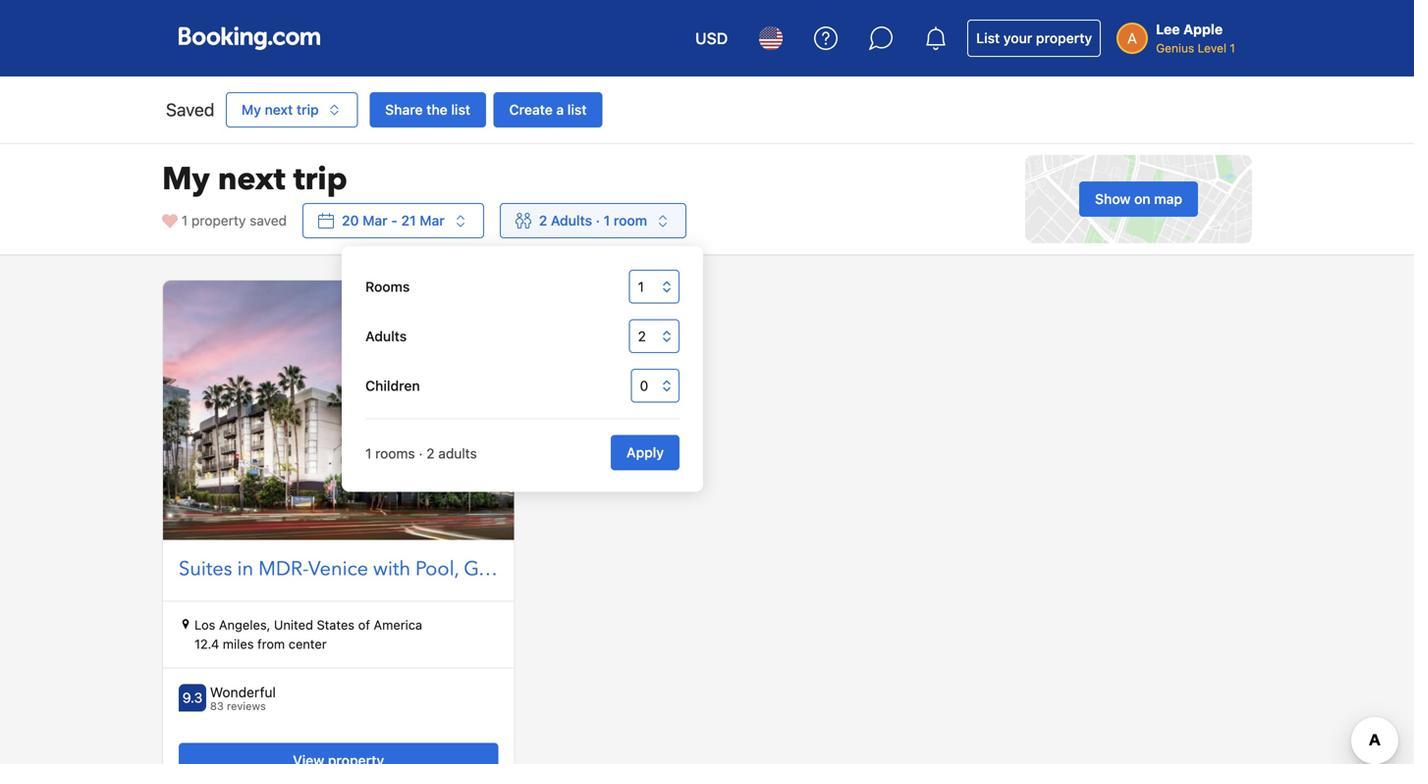 Task type: describe. For each thing, give the bounding box(es) containing it.
1 vertical spatial my next trip
[[162, 158, 347, 201]]

show
[[1095, 191, 1131, 207]]

1 left rooms
[[365, 446, 372, 462]]

1 inside lee apple genius level 1
[[1230, 41, 1235, 55]]

20
[[342, 213, 359, 229]]

1 rooms ·  2 adults
[[365, 446, 477, 462]]

· for 1
[[596, 213, 600, 229]]

usd button
[[684, 15, 740, 62]]

rooms
[[375, 446, 415, 462]]

in
[[237, 556, 254, 584]]

reviews
[[227, 701, 266, 713]]

· for 2
[[419, 446, 423, 462]]

1 vertical spatial adults
[[365, 328, 407, 345]]

pool,
[[415, 556, 459, 584]]

wonderful
[[210, 685, 276, 701]]

lee
[[1156, 21, 1180, 37]]

room
[[614, 213, 647, 229]]

create a list button
[[494, 92, 602, 128]]

apply
[[627, 445, 664, 461]]

saved
[[166, 99, 214, 120]]

&
[[512, 556, 526, 584]]

list your property link
[[968, 20, 1101, 57]]

1 mar from the left
[[363, 213, 388, 229]]

1 vertical spatial my
[[162, 158, 210, 201]]

create
[[509, 102, 553, 118]]

rated element
[[210, 685, 276, 702]]

list for create a list
[[567, 102, 587, 118]]

states
[[317, 618, 355, 633]]

suites in mdr-venice with pool, gym & hottub
[[179, 556, 597, 584]]

booking.com online hotel reservations image
[[179, 27, 320, 50]]

scored  9.3 element
[[179, 685, 206, 713]]

0 vertical spatial property
[[1036, 30, 1092, 46]]

1 vertical spatial trip
[[293, 158, 347, 201]]

level
[[1198, 41, 1227, 55]]

list
[[976, 30, 1000, 46]]

21
[[401, 213, 416, 229]]

0 vertical spatial adults
[[551, 213, 592, 229]]

miles
[[223, 638, 254, 652]]

1 property saved
[[181, 213, 287, 229]]

my inside button
[[242, 102, 261, 118]]

rooms
[[365, 279, 410, 295]]

12.4
[[194, 638, 219, 652]]

83
[[210, 701, 224, 713]]

create a list
[[509, 102, 587, 118]]

0 vertical spatial 2
[[539, 213, 547, 229]]

20 mar - 21 mar
[[342, 213, 445, 229]]

share
[[385, 102, 423, 118]]

los
[[194, 618, 215, 633]]



Task type: vqa. For each thing, say whether or not it's contained in the screenshot.
the bottommost Adults
yes



Task type: locate. For each thing, give the bounding box(es) containing it.
usd
[[695, 29, 728, 48]]

list
[[451, 102, 470, 118], [567, 102, 587, 118]]

mar left the "-"
[[363, 213, 388, 229]]

trip inside button
[[296, 102, 319, 118]]

my up 1 property saved at top left
[[162, 158, 210, 201]]

adults down rooms at the left top of the page
[[365, 328, 407, 345]]

children
[[365, 378, 420, 394]]

list right a at the left of page
[[567, 102, 587, 118]]

0 horizontal spatial property
[[191, 213, 246, 229]]

2
[[539, 213, 547, 229], [426, 446, 435, 462]]

my right saved on the left top
[[242, 102, 261, 118]]

angeles,
[[219, 618, 270, 633]]

1 horizontal spatial 2
[[539, 213, 547, 229]]

list for share the list
[[451, 102, 470, 118]]

list your property
[[976, 30, 1092, 46]]

mar
[[363, 213, 388, 229], [420, 213, 445, 229]]

next inside button
[[265, 102, 293, 118]]

show on map button
[[1079, 182, 1198, 217]]

1 horizontal spatial mar
[[420, 213, 445, 229]]

1 horizontal spatial ·
[[596, 213, 600, 229]]

2 adults                                           · 1 room
[[539, 213, 647, 229]]

trip up 20
[[293, 158, 347, 201]]

trip down booking.com online hotel reservations image
[[296, 102, 319, 118]]

list inside button
[[451, 102, 470, 118]]

property left saved
[[191, 213, 246, 229]]

lee apple genius level 1
[[1156, 21, 1235, 55]]

2 left room
[[539, 213, 547, 229]]

my next trip up saved
[[162, 158, 347, 201]]

1 left room
[[604, 213, 610, 229]]

gym
[[464, 556, 507, 584]]

1 vertical spatial property
[[191, 213, 246, 229]]

map
[[1154, 191, 1182, 207]]

· left room
[[596, 213, 600, 229]]

venice
[[308, 556, 368, 584]]

los angeles, united states of america
[[194, 618, 422, 633]]

my next trip inside button
[[242, 102, 319, 118]]

property
[[1036, 30, 1092, 46], [191, 213, 246, 229]]

1 vertical spatial next
[[218, 158, 285, 201]]

12.4 miles from center
[[194, 638, 327, 652]]

hottub
[[531, 556, 597, 584]]

1 right level
[[1230, 41, 1235, 55]]

apply button
[[611, 436, 680, 471]]

0 vertical spatial my next trip
[[242, 102, 319, 118]]

adults
[[438, 446, 477, 462]]

your
[[1003, 30, 1032, 46]]

mdr-
[[258, 556, 308, 584]]

1 horizontal spatial adults
[[551, 213, 592, 229]]

1 horizontal spatial property
[[1036, 30, 1092, 46]]

trip
[[296, 102, 319, 118], [293, 158, 347, 201]]

0 horizontal spatial 2
[[426, 446, 435, 462]]

1 vertical spatial ·
[[419, 446, 423, 462]]

show on map
[[1095, 191, 1182, 207]]

1 horizontal spatial my
[[242, 102, 261, 118]]

2 mar from the left
[[420, 213, 445, 229]]

next down booking.com online hotel reservations image
[[265, 102, 293, 118]]

united
[[274, 618, 313, 633]]

·
[[596, 213, 600, 229], [419, 446, 423, 462]]

on
[[1134, 191, 1151, 207]]

0 horizontal spatial mar
[[363, 213, 388, 229]]

0 vertical spatial ·
[[596, 213, 600, 229]]

the
[[426, 102, 448, 118]]

next
[[265, 102, 293, 118], [218, 158, 285, 201]]

0 horizontal spatial my
[[162, 158, 210, 201]]

from
[[257, 638, 285, 652]]

1
[[1230, 41, 1235, 55], [181, 213, 188, 229], [604, 213, 610, 229], [365, 446, 372, 462]]

center
[[288, 638, 327, 652]]

suites
[[179, 556, 232, 584]]

america
[[374, 618, 422, 633]]

0 horizontal spatial adults
[[365, 328, 407, 345]]

list inside "button"
[[567, 102, 587, 118]]

1 list from the left
[[451, 102, 470, 118]]

0 horizontal spatial list
[[451, 102, 470, 118]]

1 vertical spatial 2
[[426, 446, 435, 462]]

my next trip down booking.com online hotel reservations image
[[242, 102, 319, 118]]

a
[[556, 102, 564, 118]]

9.3
[[182, 691, 203, 707]]

my
[[242, 102, 261, 118], [162, 158, 210, 201]]

0 vertical spatial next
[[265, 102, 293, 118]]

of
[[358, 618, 370, 633]]

1 horizontal spatial list
[[567, 102, 587, 118]]

1 left saved
[[181, 213, 188, 229]]

share the list
[[385, 102, 470, 118]]

adults
[[551, 213, 592, 229], [365, 328, 407, 345]]

mar right '21'
[[420, 213, 445, 229]]

my next trip button
[[226, 92, 358, 128]]

adults left room
[[551, 213, 592, 229]]

apple
[[1183, 21, 1223, 37]]

from  83 reviews element
[[210, 701, 276, 713]]

list right the
[[451, 102, 470, 118]]

0 horizontal spatial ·
[[419, 446, 423, 462]]

genius
[[1156, 41, 1194, 55]]

9.3 wonderful 83 reviews
[[182, 685, 276, 713]]

2 list from the left
[[567, 102, 587, 118]]

saved
[[250, 213, 287, 229]]

share the list button
[[369, 92, 486, 128]]

property right the your
[[1036, 30, 1092, 46]]

my next trip
[[242, 102, 319, 118], [162, 158, 347, 201]]

with
[[373, 556, 410, 584]]

· right rooms
[[419, 446, 423, 462]]

-
[[391, 213, 398, 229]]

next up saved
[[218, 158, 285, 201]]

0 vertical spatial my
[[242, 102, 261, 118]]

2 left "adults"
[[426, 446, 435, 462]]

suites in mdr-venice with pool, gym & hottub link
[[179, 556, 597, 584]]

0 vertical spatial trip
[[296, 102, 319, 118]]



